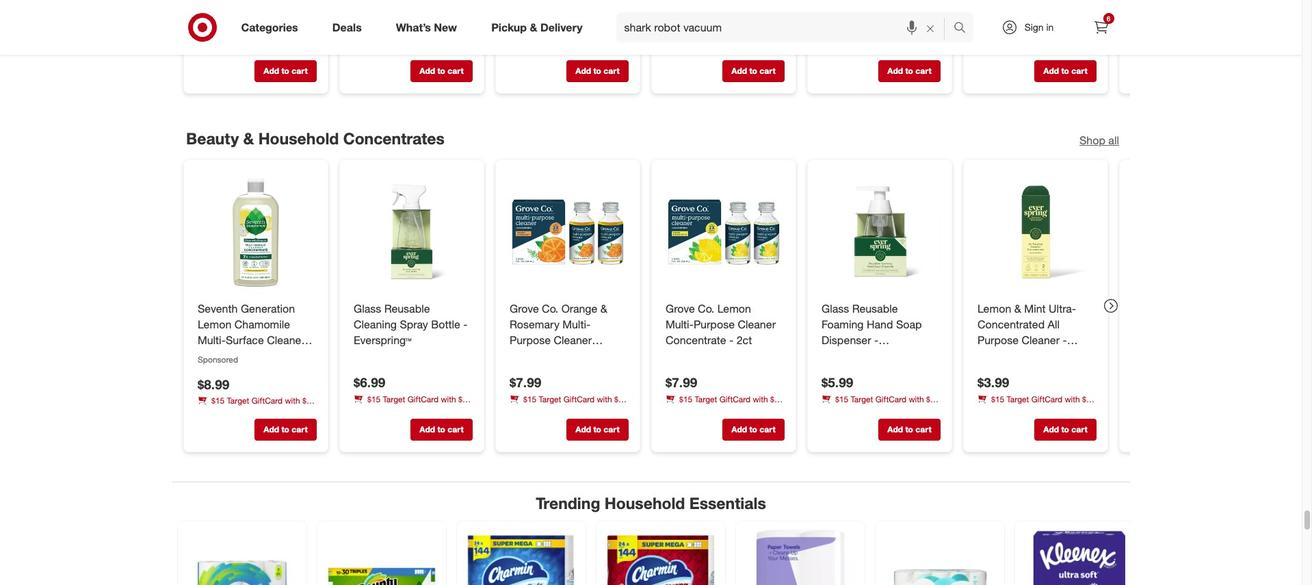 Task type: locate. For each thing, give the bounding box(es) containing it.
on inside $24.49 buy 4 get $5 target giftcard on beauty & personal care
[[1084, 35, 1094, 46]]

cleaner
[[738, 317, 776, 331], [267, 333, 305, 347], [554, 333, 592, 347], [1022, 333, 1060, 347]]

beauty
[[510, 47, 535, 57], [666, 47, 691, 57], [822, 47, 847, 57], [978, 47, 1003, 57], [197, 49, 223, 59]]

2 horizontal spatial multi-
[[666, 317, 694, 331]]

$7.99
[[666, 16, 697, 31], [510, 375, 541, 390], [666, 375, 697, 390]]

1 vertical spatial 2ct
[[586, 349, 601, 362]]

co. for lemon
[[698, 302, 714, 315]]

$5 down delivery on the top
[[547, 35, 556, 46]]

what's new
[[396, 20, 457, 34]]

sign in link
[[990, 12, 1076, 42]]

$15 for lemon & mint ultra- concentrated all purpose cleaner - 0.42oz/2ct - everspring™
[[991, 394, 1005, 404]]

charmin ultra strong toilet paper image
[[605, 530, 717, 585], [605, 530, 717, 585]]

cart
[[291, 65, 307, 75], [447, 65, 464, 75], [604, 65, 620, 75], [760, 65, 776, 75], [916, 65, 932, 75], [1072, 65, 1088, 75], [291, 424, 307, 434], [447, 424, 464, 434], [604, 424, 620, 434], [760, 424, 776, 434], [916, 424, 932, 434], [1072, 424, 1088, 434]]

1 horizontal spatial 2ct
[[737, 333, 752, 347]]

purchase
[[395, 48, 429, 59], [395, 406, 429, 416], [551, 406, 585, 416], [707, 406, 741, 416], [863, 406, 897, 416], [1019, 406, 1053, 416], [239, 408, 273, 418]]

beauty for $17.29
[[822, 47, 847, 57]]

1 horizontal spatial household
[[605, 494, 685, 513]]

$15 target giftcard with $50 home care purchase for grove co. lemon multi-purpose cleaner concentrate - 2ct
[[666, 394, 784, 416]]

reusable up spray
[[384, 302, 430, 315]]

home for glass reusable cleaning spray bottle - everspring™
[[354, 406, 374, 416]]

1 vertical spatial concentrate
[[197, 349, 258, 362]]

2 horizontal spatial everspring™
[[978, 364, 1036, 378]]

0 vertical spatial 2ct
[[737, 333, 752, 347]]

target inside $19.59 buy 4 get $5 target giftcard on beauty & personal care add to cart
[[246, 37, 268, 47]]

1 vertical spatial household
[[605, 494, 685, 513]]

$15 target giftcard with $50 home care purchase
[[354, 394, 471, 416], [510, 394, 628, 416], [666, 394, 784, 416], [822, 394, 940, 416], [978, 394, 1096, 416], [197, 396, 315, 418]]

buy inside $19.59 buy 4 get $5 target giftcard on beauty & personal care add to cart
[[197, 37, 212, 47]]

$50 for glass reusable foaming hand soap dispenser - everspring™
[[926, 394, 940, 404]]

0 horizontal spatial concentrates
[[343, 129, 444, 148]]

4 inside $24.49 buy 4 get $5 target giftcard on beauty & personal care
[[994, 35, 999, 46]]

giftcard
[[583, 35, 614, 46], [739, 35, 770, 46], [895, 35, 926, 46], [1051, 35, 1082, 46], [407, 37, 439, 47], [271, 37, 302, 47], [407, 394, 439, 404], [563, 394, 595, 404], [720, 394, 751, 404], [876, 394, 907, 404], [1032, 394, 1063, 404], [251, 396, 282, 406]]

$50 for lemon & mint ultra- concentrated all purpose cleaner - 0.42oz/2ct - everspring™
[[1083, 394, 1096, 404]]

1 horizontal spatial grove
[[666, 302, 695, 315]]

purchase for lemon & mint ultra- concentrated all purpose cleaner - 0.42oz/2ct - everspring™
[[1019, 406, 1053, 416]]

grove inside grove co. orange & rosemary multi- purpose cleaner concentrates - 2ct
[[510, 302, 539, 315]]

lemon & mint ultra- concentrated all purpose cleaner - 0.42oz/2ct - everspring™ link
[[978, 301, 1094, 378]]

0 horizontal spatial grove
[[510, 302, 539, 315]]

$15 target giftcard with $50 home care purchase button for glass reusable foaming hand soap dispenser - everspring™
[[822, 394, 941, 416]]

buy 4 get $5 target giftcard on beauty & personal care button down $23.49
[[666, 35, 785, 57]]

4 inside $19.59 buy 4 get $5 target giftcard on beauty & personal care add to cart
[[214, 37, 219, 47]]

1 glass from the left
[[354, 302, 381, 315]]

beauty inside $26.99 buy 4 get $5 target giftcard on beauty & personal care
[[510, 47, 535, 57]]

0 horizontal spatial purpose
[[510, 333, 551, 347]]

everspring™ inside glass reusable cleaning spray bottle - everspring™
[[354, 333, 411, 347]]

0 vertical spatial concentrate
[[666, 333, 726, 347]]

0 horizontal spatial everspring™
[[354, 333, 411, 347]]

- inside $7.99 - $23.49 buy 4 get $5 target giftcard on beauty & personal care
[[701, 16, 706, 31]]

2 reusable from the left
[[852, 302, 898, 315]]

personal down $23.49
[[701, 47, 732, 57]]

& inside $24.49 buy 4 get $5 target giftcard on beauty & personal care
[[1005, 47, 1010, 57]]

purpose inside grove co. orange & rosemary multi- purpose cleaner concentrates - 2ct
[[510, 333, 551, 347]]

glass up cleaning
[[354, 302, 381, 315]]

giftcard inside $7.99 - $23.49 buy 4 get $5 target giftcard on beauty & personal care
[[739, 35, 770, 46]]

lemon & mint ultra- concentrated all purpose cleaner - 0.42oz/2ct - everspring™
[[978, 302, 1076, 378]]

chamomile
[[234, 317, 290, 331]]

lemon
[[717, 302, 751, 315], [978, 302, 1011, 315], [197, 317, 231, 331]]

4 inside $17.29 buy 4 get $5 target giftcard on beauty & personal care
[[838, 35, 843, 46]]

0 horizontal spatial household
[[258, 129, 339, 148]]

2 co. from the left
[[698, 302, 714, 315]]

all
[[1048, 317, 1060, 331]]

purpose inside lemon & mint ultra- concentrated all purpose cleaner - 0.42oz/2ct - everspring™
[[978, 333, 1019, 347]]

co. inside the grove co. lemon multi-purpose cleaner concentrate - 2ct
[[698, 302, 714, 315]]

beauty inside $24.49 buy 4 get $5 target giftcard on beauty & personal care
[[978, 47, 1003, 57]]

$5 inside $17.29 buy 4 get $5 target giftcard on beauty & personal care
[[859, 35, 868, 46]]

$5 down $24.49 on the top
[[1015, 35, 1024, 46]]

4 for $17.29
[[838, 35, 843, 46]]

$26.99 buy 4 get $5 target giftcard on beauty & personal care
[[510, 16, 625, 57]]

make-a-size paper towels - smartly™ image
[[744, 530, 857, 585], [744, 530, 857, 585]]

on
[[616, 35, 625, 46], [772, 35, 781, 46], [928, 35, 938, 46], [1084, 35, 1094, 46], [304, 37, 313, 47]]

fl
[[293, 349, 298, 362]]

- inside 'glass reusable foaming hand soap dispenser - everspring™'
[[874, 333, 879, 347]]

0 horizontal spatial reusable
[[384, 302, 430, 315]]

everspring™ inside lemon & mint ultra- concentrated all purpose cleaner - 0.42oz/2ct - everspring™
[[978, 364, 1036, 378]]

purpose
[[694, 317, 735, 331], [510, 333, 551, 347], [978, 333, 1019, 347]]

$15 target giftcard with $50 home care purchase button
[[354, 394, 473, 416], [510, 394, 629, 416], [666, 394, 785, 416], [822, 394, 941, 416], [978, 394, 1097, 416], [197, 395, 317, 418]]

concentrate
[[666, 333, 726, 347], [197, 349, 258, 362]]

sign in
[[1025, 21, 1054, 33]]

lemon inside seventh generation lemon chamomile multi-surface cleaner concentrate - 23.1 fl oz
[[197, 317, 231, 331]]

buy 4 get $5 target giftcard on beauty & personal care button down delivery on the top
[[510, 35, 629, 57]]

generation
[[241, 302, 295, 315]]

1 vertical spatial concentrates
[[510, 349, 576, 362]]

1 horizontal spatial concentrates
[[510, 349, 576, 362]]

$15 inside $14.99 - $21.99 $15 target giftcard with $50 home care purchase add to cart
[[367, 37, 380, 47]]

-
[[701, 16, 706, 31], [396, 17, 401, 33], [463, 317, 468, 331], [729, 333, 734, 347], [874, 333, 879, 347], [1063, 333, 1067, 347], [261, 349, 265, 362], [579, 349, 583, 362], [1033, 349, 1037, 362]]

personal
[[545, 47, 576, 57], [701, 47, 732, 57], [857, 47, 889, 57], [1013, 47, 1045, 57], [232, 49, 264, 59]]

$5 for $26.99
[[547, 35, 556, 46]]

on inside $26.99 buy 4 get $5 target giftcard on beauty & personal care
[[616, 35, 625, 46]]

reusable inside glass reusable cleaning spray bottle - everspring™
[[384, 302, 430, 315]]

$5 inside $7.99 - $23.49 buy 4 get $5 target giftcard on beauty & personal care
[[703, 35, 712, 46]]

2 vertical spatial everspring™
[[978, 364, 1036, 378]]

1 horizontal spatial everspring™
[[822, 349, 880, 362]]

household
[[258, 129, 339, 148], [605, 494, 685, 513]]

1 horizontal spatial concentrate
[[666, 333, 726, 347]]

get inside $26.99 buy 4 get $5 target giftcard on beauty & personal care
[[533, 35, 545, 46]]

lemon for seventh generation lemon chamomile multi-surface cleaner concentrate - 23.1 fl oz
[[197, 317, 231, 331]]

with inside $14.99 - $21.99 $15 target giftcard with $50 home care purchase add to cart
[[441, 37, 456, 47]]

4 inside $26.99 buy 4 get $5 target giftcard on beauty & personal care
[[526, 35, 531, 46]]

giftcard inside $24.49 buy 4 get $5 target giftcard on beauty & personal care
[[1051, 35, 1082, 46]]

search
[[948, 22, 981, 35]]

to
[[281, 65, 289, 75], [437, 65, 445, 75], [593, 65, 601, 75], [749, 65, 757, 75], [905, 65, 913, 75], [1062, 65, 1069, 75], [281, 424, 289, 434], [437, 424, 445, 434], [593, 424, 601, 434], [749, 424, 757, 434], [905, 424, 913, 434], [1062, 424, 1069, 434]]

cleaning
[[354, 317, 397, 331]]

grove co. lemon multi-purpose cleaner concentrate - 2ct image
[[663, 171, 785, 293], [663, 171, 785, 293]]

glass reusable foaming hand soap dispenser - everspring™ image
[[819, 171, 941, 293], [819, 171, 941, 293]]

glass reusable foaming hand soap dispenser - everspring™ link
[[822, 301, 938, 362]]

cleaner inside the grove co. lemon multi-purpose cleaner concentrate - 2ct
[[738, 317, 776, 331]]

glass inside glass reusable cleaning spray bottle - everspring™
[[354, 302, 381, 315]]

$50
[[458, 37, 471, 47], [458, 394, 471, 404], [614, 394, 628, 404], [770, 394, 784, 404], [926, 394, 940, 404], [1083, 394, 1096, 404], [302, 396, 315, 406]]

co. inside grove co. orange & rosemary multi- purpose cleaner concentrates - 2ct
[[542, 302, 558, 315]]

0 horizontal spatial lemon
[[197, 317, 231, 331]]

0 horizontal spatial multi-
[[197, 333, 225, 347]]

personal down $17.29 at the right top of page
[[857, 47, 889, 57]]

personal inside $26.99 buy 4 get $5 target giftcard on beauty & personal care
[[545, 47, 576, 57]]

pickup & delivery link
[[480, 12, 600, 42]]

$50 for grove co. orange & rosemary multi- purpose cleaner concentrates - 2ct
[[614, 394, 628, 404]]

with for grove co. lemon multi-purpose cleaner concentrate - 2ct
[[753, 394, 768, 404]]

0 horizontal spatial co.
[[542, 302, 558, 315]]

buy inside $7.99 - $23.49 buy 4 get $5 target giftcard on beauty & personal care
[[666, 35, 680, 46]]

purchase for grove co. lemon multi-purpose cleaner concentrate - 2ct
[[707, 406, 741, 416]]

get inside $17.29 buy 4 get $5 target giftcard on beauty & personal care
[[845, 35, 857, 46]]

everspring™ down the dispenser
[[822, 349, 880, 362]]

buy 4 get $5 target giftcard on beauty & personal care button down $17.29 at the right top of page
[[822, 35, 941, 57]]

glass reusable cleaning spray bottle - everspring™ image
[[351, 171, 473, 293], [351, 171, 473, 293]]

2ct inside grove co. orange & rosemary multi- purpose cleaner concentrates - 2ct
[[586, 349, 601, 362]]

mint
[[1024, 302, 1046, 315]]

get inside $7.99 - $23.49 buy 4 get $5 target giftcard on beauty & personal care
[[689, 35, 701, 46]]

1 horizontal spatial multi-
[[563, 317, 591, 331]]

what's
[[396, 20, 431, 34]]

personal down delivery on the top
[[545, 47, 576, 57]]

grove
[[510, 302, 539, 315], [666, 302, 695, 315]]

$15 target giftcard with $50 home care purchase button for glass reusable cleaning spray bottle - everspring™
[[354, 394, 473, 416]]

care
[[579, 47, 595, 57], [735, 47, 751, 57], [891, 47, 907, 57], [1047, 47, 1063, 57], [377, 48, 393, 59], [267, 49, 283, 59], [377, 406, 393, 416], [533, 406, 549, 416], [689, 406, 705, 416], [845, 406, 861, 416], [1001, 406, 1017, 416], [221, 408, 237, 418]]

0 horizontal spatial concentrate
[[197, 349, 258, 362]]

buy for $24.49
[[978, 35, 992, 46]]

target inside $17.29 buy 4 get $5 target giftcard on beauty & personal care
[[870, 35, 893, 46]]

- inside $14.99 - $21.99 $15 target giftcard with $50 home care purchase add to cart
[[396, 17, 401, 33]]

$5 down $19.59
[[235, 37, 244, 47]]

$5 inside $26.99 buy 4 get $5 target giftcard on beauty & personal care
[[547, 35, 556, 46]]

multi- inside grove co. orange & rosemary multi- purpose cleaner concentrates - 2ct
[[563, 317, 591, 331]]

& inside $26.99 buy 4 get $5 target giftcard on beauty & personal care
[[537, 47, 542, 57]]

$19.59
[[197, 17, 236, 33]]

$5.99
[[822, 375, 853, 390]]

$5 down $17.29 at the right top of page
[[859, 35, 868, 46]]

$5
[[547, 35, 556, 46], [703, 35, 712, 46], [859, 35, 868, 46], [1015, 35, 1024, 46], [235, 37, 244, 47]]

glass reusable foaming hand soap dispenser - everspring™
[[822, 302, 922, 362]]

1 grove from the left
[[510, 302, 539, 315]]

buy inside $26.99 buy 4 get $5 target giftcard on beauty & personal care
[[510, 35, 524, 46]]

everspring™ inside 'glass reusable foaming hand soap dispenser - everspring™'
[[822, 349, 880, 362]]

giftcard inside $26.99 buy 4 get $5 target giftcard on beauty & personal care
[[583, 35, 614, 46]]

make-a-size paper towels - up & up™ image
[[186, 530, 298, 585], [186, 530, 298, 585]]

$14.99
[[354, 17, 392, 33]]

concentrates inside grove co. orange & rosemary multi- purpose cleaner concentrates - 2ct
[[510, 349, 576, 362]]

pickup & delivery
[[492, 20, 583, 34]]

$15 target giftcard with $50 home care purchase for glass reusable foaming hand soap dispenser - everspring™
[[822, 394, 940, 416]]

$5 inside $24.49 buy 4 get $5 target giftcard on beauty & personal care
[[1015, 35, 1024, 46]]

1 horizontal spatial reusable
[[852, 302, 898, 315]]

0 horizontal spatial 2ct
[[586, 349, 601, 362]]

2 grove from the left
[[666, 302, 695, 315]]

cleaner inside seventh generation lemon chamomile multi-surface cleaner concentrate - 23.1 fl oz
[[267, 333, 305, 347]]

1 horizontal spatial lemon
[[717, 302, 751, 315]]

everspring™ down 0.42oz/2ct
[[978, 364, 1036, 378]]

$5 down $23.49
[[703, 35, 712, 46]]

$5 for $17.29
[[859, 35, 868, 46]]

get
[[533, 35, 545, 46], [689, 35, 701, 46], [845, 35, 857, 46], [1001, 35, 1013, 46], [221, 37, 233, 47]]

beauty for $26.99
[[510, 47, 535, 57]]

lemon inside the grove co. lemon multi-purpose cleaner concentrate - 2ct
[[717, 302, 751, 315]]

add inside $19.59 buy 4 get $5 target giftcard on beauty & personal care add to cart
[[263, 65, 279, 75]]

personal inside $24.49 buy 4 get $5 target giftcard on beauty & personal care
[[1013, 47, 1045, 57]]

$50 for glass reusable cleaning spray bottle - everspring™
[[458, 394, 471, 404]]

hand
[[867, 317, 893, 331]]

sponsored
[[197, 354, 238, 364]]

0 vertical spatial concentrates
[[343, 129, 444, 148]]

1 horizontal spatial glass
[[822, 302, 849, 315]]

$3.99
[[978, 375, 1009, 390]]

1 reusable from the left
[[384, 302, 430, 315]]

1 horizontal spatial co.
[[698, 302, 714, 315]]

seventh generation lemon chamomile multi-surface cleaner concentrate - 23.1 fl oz image
[[195, 171, 317, 293], [195, 171, 317, 293]]

with for grove co. orange & rosemary multi- purpose cleaner concentrates - 2ct
[[597, 394, 612, 404]]

buy for $17.29
[[822, 35, 836, 46]]

home for grove co. lemon multi-purpose cleaner concentrate - 2ct
[[666, 406, 686, 416]]

0 vertical spatial everspring™
[[354, 333, 411, 347]]

$5 for $24.49
[[1015, 35, 1024, 46]]

charmin ultra soft toilet paper image
[[465, 530, 577, 585], [465, 530, 577, 585]]

in
[[1047, 21, 1054, 33]]

cleaner inside lemon & mint ultra- concentrated all purpose cleaner - 0.42oz/2ct - everspring™
[[1022, 333, 1060, 347]]

1 horizontal spatial purpose
[[694, 317, 735, 331]]

2ct
[[737, 333, 752, 347], [586, 349, 601, 362]]

reusable inside 'glass reusable foaming hand soap dispenser - everspring™'
[[852, 302, 898, 315]]

concentrates
[[343, 129, 444, 148], [510, 349, 576, 362]]

grove inside the grove co. lemon multi-purpose cleaner concentrate - 2ct
[[666, 302, 695, 315]]

- inside seventh generation lemon chamomile multi-surface cleaner concentrate - 23.1 fl oz
[[261, 349, 265, 362]]

concentrate inside seventh generation lemon chamomile multi-surface cleaner concentrate - 23.1 fl oz
[[197, 349, 258, 362]]

&
[[530, 20, 538, 34], [537, 47, 542, 57], [693, 47, 698, 57], [849, 47, 854, 57], [1005, 47, 1010, 57], [225, 49, 230, 59], [243, 129, 254, 148], [600, 302, 607, 315], [1015, 302, 1021, 315]]

1 vertical spatial everspring™
[[822, 349, 880, 362]]

reusable up hand
[[852, 302, 898, 315]]

0 horizontal spatial glass
[[354, 302, 381, 315]]

reusable for $5.99
[[852, 302, 898, 315]]

delivery
[[541, 20, 583, 34]]

buy inside $24.49 buy 4 get $5 target giftcard on beauty & personal care
[[978, 35, 992, 46]]

home
[[354, 48, 374, 59], [354, 406, 374, 416], [510, 406, 530, 416], [666, 406, 686, 416], [822, 406, 843, 416], [978, 406, 999, 416], [197, 408, 218, 418]]

care inside $26.99 buy 4 get $5 target giftcard on beauty & personal care
[[579, 47, 595, 57]]

target inside $26.99 buy 4 get $5 target giftcard on beauty & personal care
[[558, 35, 580, 46]]

grove co. lemon multi-purpose cleaner concentrate - 2ct
[[666, 302, 776, 347]]

get inside $24.49 buy 4 get $5 target giftcard on beauty & personal care
[[1001, 35, 1013, 46]]

1 co. from the left
[[542, 302, 558, 315]]

buy inside $17.29 buy 4 get $5 target giftcard on beauty & personal care
[[822, 35, 836, 46]]

care inside $7.99 - $23.49 buy 4 get $5 target giftcard on beauty & personal care
[[735, 47, 751, 57]]

multi-
[[563, 317, 591, 331], [666, 317, 694, 331], [197, 333, 225, 347]]

glass
[[354, 302, 381, 315], [822, 302, 849, 315]]

grove co. orange & rosemary multi-purpose cleaner concentrates - 2ct image
[[507, 171, 629, 293], [507, 171, 629, 293]]

add to cart button
[[254, 60, 317, 81], [410, 60, 473, 81], [566, 60, 629, 81], [722, 60, 785, 81], [879, 60, 941, 81], [1035, 60, 1097, 81], [254, 418, 317, 440], [410, 418, 473, 440], [566, 418, 629, 440], [722, 418, 785, 440], [879, 418, 941, 440], [1035, 418, 1097, 440]]

2 horizontal spatial purpose
[[978, 333, 1019, 347]]

kleenex ultra soft 3-ply facial tissue image
[[1024, 530, 1136, 585], [1024, 530, 1136, 585]]

$15 target giftcard with $50 home care purchase for glass reusable cleaning spray bottle - everspring™
[[354, 394, 471, 416]]

$15
[[367, 37, 380, 47], [367, 394, 380, 404], [523, 394, 536, 404], [679, 394, 693, 404], [835, 394, 849, 404], [991, 394, 1005, 404], [211, 396, 224, 406]]

beauty & household concentrates
[[186, 129, 444, 148]]

oz
[[301, 349, 313, 362]]

$15 target giftcard with $50 home care purchase button for grove co. orange & rosemary multi- purpose cleaner concentrates - 2ct
[[510, 394, 629, 416]]

$8.99
[[197, 376, 229, 392]]

on inside $19.59 buy 4 get $5 target giftcard on beauty & personal care add to cart
[[304, 37, 313, 47]]

glass inside 'glass reusable foaming hand soap dispenser - everspring™'
[[822, 302, 849, 315]]

everspring™
[[354, 333, 411, 347], [822, 349, 880, 362], [978, 364, 1036, 378]]

personal down sign in link
[[1013, 47, 1045, 57]]

glass up foaming
[[822, 302, 849, 315]]

& inside $17.29 buy 4 get $5 target giftcard on beauty & personal care
[[849, 47, 854, 57]]

bounty select-a-size paper towels image
[[325, 530, 438, 585], [325, 530, 438, 585]]

get for $24.49
[[1001, 35, 1013, 46]]

buy
[[510, 35, 524, 46], [666, 35, 680, 46], [822, 35, 836, 46], [978, 35, 992, 46], [197, 37, 212, 47]]

lemon & mint ultra-concentrated all purpose cleaner - 0.42oz/2ct - everspring™ image
[[975, 171, 1097, 293], [975, 171, 1097, 293]]

co.
[[542, 302, 558, 315], [698, 302, 714, 315]]

& inside lemon & mint ultra- concentrated all purpose cleaner - 0.42oz/2ct - everspring™
[[1015, 302, 1021, 315]]

personal down categories
[[232, 49, 264, 59]]

soft & strong toilet paper - up & up™ image
[[884, 530, 996, 585], [884, 530, 996, 585]]

buy 4 get $5 target giftcard on beauty & personal care button down 'sign in'
[[978, 35, 1097, 57]]

2 horizontal spatial lemon
[[978, 302, 1011, 315]]

everspring™ down cleaning
[[354, 333, 411, 347]]

2 glass from the left
[[822, 302, 849, 315]]

home inside $14.99 - $21.99 $15 target giftcard with $50 home care purchase add to cart
[[354, 48, 374, 59]]

personal for $24.49
[[1013, 47, 1045, 57]]

buy 4 get $5 target giftcard on beauty & personal care button
[[510, 35, 629, 57], [666, 35, 785, 57], [822, 35, 941, 57], [978, 35, 1097, 57], [197, 36, 317, 59]]

pickup
[[492, 20, 527, 34]]



Task type: vqa. For each thing, say whether or not it's contained in the screenshot.
reusable for $6.99
yes



Task type: describe. For each thing, give the bounding box(es) containing it.
$50 for grove co. lemon multi-purpose cleaner concentrate - 2ct
[[770, 394, 784, 404]]

deals
[[332, 20, 362, 34]]

get for $26.99
[[533, 35, 545, 46]]

with for glass reusable foaming hand soap dispenser - everspring™
[[909, 394, 924, 404]]

get inside $19.59 buy 4 get $5 target giftcard on beauty & personal care add to cart
[[221, 37, 233, 47]]

cleaner inside grove co. orange & rosemary multi- purpose cleaner concentrates - 2ct
[[554, 333, 592, 347]]

$24.49 buy 4 get $5 target giftcard on beauty & personal care
[[978, 16, 1094, 57]]

personal inside $7.99 - $23.49 buy 4 get $5 target giftcard on beauty & personal care
[[701, 47, 732, 57]]

to inside $19.59 buy 4 get $5 target giftcard on beauty & personal care add to cart
[[281, 65, 289, 75]]

categories link
[[230, 12, 315, 42]]

beauty inside $7.99 - $23.49 buy 4 get $5 target giftcard on beauty & personal care
[[666, 47, 691, 57]]

purpose for $3.99
[[978, 333, 1019, 347]]

beauty for $24.49
[[978, 47, 1003, 57]]

$6.99
[[354, 375, 385, 390]]

$14.99 - $21.99 $15 target giftcard with $50 home care purchase add to cart
[[354, 17, 471, 75]]

trending household essentials
[[536, 494, 766, 513]]

care inside $19.59 buy 4 get $5 target giftcard on beauty & personal care add to cart
[[267, 49, 283, 59]]

with for glass reusable cleaning spray bottle - everspring™
[[441, 394, 456, 404]]

buy for $26.99
[[510, 35, 524, 46]]

4 for $26.99
[[526, 35, 531, 46]]

lemon inside lemon & mint ultra- concentrated all purpose cleaner - 0.42oz/2ct - everspring™
[[978, 302, 1011, 315]]

4 for $24.49
[[994, 35, 999, 46]]

concentrated
[[978, 317, 1045, 331]]

$17.29 buy 4 get $5 target giftcard on beauty & personal care
[[822, 16, 938, 57]]

buy 4 get $5 target giftcard on beauty & personal care button for $7.99
[[666, 35, 785, 57]]

on for $17.29
[[928, 35, 938, 46]]

2ct inside the grove co. lemon multi-purpose cleaner concentrate - 2ct
[[737, 333, 752, 347]]

search button
[[948, 12, 981, 45]]

to inside $14.99 - $21.99 $15 target giftcard with $50 home care purchase add to cart
[[437, 65, 445, 75]]

trending
[[536, 494, 601, 513]]

beauty inside $19.59 buy 4 get $5 target giftcard on beauty & personal care add to cart
[[197, 49, 223, 59]]

- inside the grove co. lemon multi-purpose cleaner concentrate - 2ct
[[729, 333, 734, 347]]

care inside $24.49 buy 4 get $5 target giftcard on beauty & personal care
[[1047, 47, 1063, 57]]

deals link
[[321, 12, 379, 42]]

buy 4 get $5 target giftcard on beauty & personal care button down categories
[[197, 36, 317, 59]]

all
[[1109, 133, 1119, 147]]

shop
[[1080, 133, 1106, 147]]

seventh generation lemon chamomile multi-surface cleaner concentrate - 23.1 fl oz
[[197, 302, 313, 362]]

giftcard inside $17.29 buy 4 get $5 target giftcard on beauty & personal care
[[895, 35, 926, 46]]

glass for $5.99
[[822, 302, 849, 315]]

$15 target giftcard with $50 home care purchase button for grove co. lemon multi-purpose cleaner concentrate - 2ct
[[666, 394, 785, 416]]

sign
[[1025, 21, 1044, 33]]

glass reusable cleaning spray bottle - everspring™ link
[[354, 301, 470, 348]]

ultra-
[[1049, 302, 1076, 315]]

purchase for grove co. orange & rosemary multi- purpose cleaner concentrates - 2ct
[[551, 406, 585, 416]]

0.42oz/2ct
[[978, 349, 1030, 362]]

target inside $7.99 - $23.49 buy 4 get $5 target giftcard on beauty & personal care
[[714, 35, 737, 46]]

multi- inside seventh generation lemon chamomile multi-surface cleaner concentrate - 23.1 fl oz
[[197, 333, 225, 347]]

orange
[[561, 302, 597, 315]]

& inside $7.99 - $23.49 buy 4 get $5 target giftcard on beauty & personal care
[[693, 47, 698, 57]]

care inside $14.99 - $21.99 $15 target giftcard with $50 home care purchase add to cart
[[377, 48, 393, 59]]

buy 4 get $5 target giftcard on beauty & personal care button for $17.29
[[822, 35, 941, 57]]

glass for $6.99
[[354, 302, 381, 315]]

grove for grove co. lemon multi-purpose cleaner concentrate - 2ct
[[666, 302, 695, 315]]

care inside $17.29 buy 4 get $5 target giftcard on beauty & personal care
[[891, 47, 907, 57]]

& inside $19.59 buy 4 get $5 target giftcard on beauty & personal care add to cart
[[225, 49, 230, 59]]

add inside $14.99 - $21.99 $15 target giftcard with $50 home care purchase add to cart
[[419, 65, 435, 75]]

beauty
[[186, 129, 239, 148]]

$15 for glass reusable cleaning spray bottle - everspring™
[[367, 394, 380, 404]]

glass reusable cleaning spray bottle - everspring™
[[354, 302, 468, 347]]

$5 inside $19.59 buy 4 get $5 target giftcard on beauty & personal care add to cart
[[235, 37, 244, 47]]

$15 for glass reusable foaming hand soap dispenser - everspring™
[[835, 394, 849, 404]]

6 link
[[1087, 12, 1117, 42]]

co. for orange
[[542, 302, 558, 315]]

$50 inside $14.99 - $21.99 $15 target giftcard with $50 home care purchase add to cart
[[458, 37, 471, 47]]

soap
[[896, 317, 922, 331]]

$15 for grove co. lemon multi-purpose cleaner concentrate - 2ct
[[679, 394, 693, 404]]

23.1
[[268, 349, 290, 362]]

What can we help you find? suggestions appear below search field
[[616, 12, 957, 42]]

$7.99 - $23.49 buy 4 get $5 target giftcard on beauty & personal care
[[666, 16, 781, 57]]

cart inside $19.59 buy 4 get $5 target giftcard on beauty & personal care add to cart
[[291, 65, 307, 75]]

6
[[1107, 14, 1111, 23]]

get for $17.29
[[845, 35, 857, 46]]

purpose for $7.99
[[510, 333, 551, 347]]

purchase for glass reusable foaming hand soap dispenser - everspring™
[[863, 406, 897, 416]]

4 inside $7.99 - $23.49 buy 4 get $5 target giftcard on beauty & personal care
[[682, 35, 687, 46]]

seventh
[[197, 302, 237, 315]]

$19.59 buy 4 get $5 target giftcard on beauty & personal care add to cart
[[197, 17, 313, 75]]

$7.99 inside $7.99 - $23.49 buy 4 get $5 target giftcard on beauty & personal care
[[666, 16, 697, 31]]

personal for $17.29
[[857, 47, 889, 57]]

$15 target giftcard with $50 home care purchase button for lemon & mint ultra- concentrated all purpose cleaner - 0.42oz/2ct - everspring™
[[978, 394, 1097, 416]]

target inside $24.49 buy 4 get $5 target giftcard on beauty & personal care
[[1026, 35, 1049, 46]]

$15 target giftcard with $50 home care purchase for grove co. orange & rosemary multi- purpose cleaner concentrates - 2ct
[[510, 394, 628, 416]]

$26.99
[[510, 16, 548, 31]]

essentials
[[690, 494, 766, 513]]

target inside $14.99 - $21.99 $15 target giftcard with $50 home care purchase add to cart
[[383, 37, 405, 47]]

foaming
[[822, 317, 864, 331]]

on for $24.49
[[1084, 35, 1094, 46]]

spray
[[400, 317, 428, 331]]

purchase for glass reusable cleaning spray bottle - everspring™
[[395, 406, 429, 416]]

personal inside $19.59 buy 4 get $5 target giftcard on beauty & personal care add to cart
[[232, 49, 264, 59]]

grove co. orange & rosemary multi- purpose cleaner concentrates - 2ct
[[510, 302, 607, 362]]

bottle
[[431, 317, 460, 331]]

grove co. orange & rosemary multi- purpose cleaner concentrates - 2ct link
[[510, 301, 626, 362]]

giftcard inside $14.99 - $21.99 $15 target giftcard with $50 home care purchase add to cart
[[407, 37, 439, 47]]

multi- inside the grove co. lemon multi-purpose cleaner concentrate - 2ct
[[666, 317, 694, 331]]

shop all
[[1080, 133, 1119, 147]]

giftcard inside $19.59 buy 4 get $5 target giftcard on beauty & personal care add to cart
[[271, 37, 302, 47]]

grove co. lemon multi-purpose cleaner concentrate - 2ct link
[[666, 301, 782, 348]]

what's new link
[[384, 12, 474, 42]]

home for glass reusable foaming hand soap dispenser - everspring™
[[822, 406, 843, 416]]

rosemary
[[510, 317, 559, 331]]

new
[[434, 20, 457, 34]]

with for lemon & mint ultra- concentrated all purpose cleaner - 0.42oz/2ct - everspring™
[[1065, 394, 1080, 404]]

seventh generation lemon chamomile multi-surface cleaner concentrate - 23.1 fl oz link
[[197, 301, 314, 362]]

grove for grove co. orange & rosemary multi- purpose cleaner concentrates - 2ct
[[510, 302, 539, 315]]

concentrate inside the grove co. lemon multi-purpose cleaner concentrate - 2ct
[[666, 333, 726, 347]]

personal for $26.99
[[545, 47, 576, 57]]

dispenser
[[822, 333, 871, 347]]

$17.29
[[822, 16, 861, 31]]

$24.49
[[978, 16, 1017, 31]]

reusable for $6.99
[[384, 302, 430, 315]]

on inside $7.99 - $23.49 buy 4 get $5 target giftcard on beauty & personal care
[[772, 35, 781, 46]]

$7.99 for grove co. lemon multi-purpose cleaner concentrate - 2ct
[[666, 375, 697, 390]]

& inside grove co. orange & rosemary multi- purpose cleaner concentrates - 2ct
[[600, 302, 607, 315]]

cart inside $14.99 - $21.99 $15 target giftcard with $50 home care purchase add to cart
[[447, 65, 464, 75]]

on for $26.99
[[616, 35, 625, 46]]

- inside glass reusable cleaning spray bottle - everspring™
[[463, 317, 468, 331]]

purpose inside the grove co. lemon multi-purpose cleaner concentrate - 2ct
[[694, 317, 735, 331]]

$7.99 for grove co. orange & rosemary multi- purpose cleaner concentrates - 2ct
[[510, 375, 541, 390]]

$15 for grove co. orange & rosemary multi- purpose cleaner concentrates - 2ct
[[523, 394, 536, 404]]

$23.49
[[710, 16, 749, 31]]

buy 4 get $5 target giftcard on beauty & personal care button for $24.49
[[978, 35, 1097, 57]]

$21.99
[[405, 17, 444, 33]]

shop all link
[[1080, 133, 1119, 148]]

home for lemon & mint ultra- concentrated all purpose cleaner - 0.42oz/2ct - everspring™
[[978, 406, 999, 416]]

lemon for grove co. lemon multi-purpose cleaner concentrate - 2ct
[[717, 302, 751, 315]]

purchase inside $14.99 - $21.99 $15 target giftcard with $50 home care purchase add to cart
[[395, 48, 429, 59]]

0 vertical spatial household
[[258, 129, 339, 148]]

categories
[[241, 20, 298, 34]]

surface
[[225, 333, 264, 347]]

- inside grove co. orange & rosemary multi- purpose cleaner concentrates - 2ct
[[579, 349, 583, 362]]

home for grove co. orange & rosemary multi- purpose cleaner concentrates - 2ct
[[510, 406, 530, 416]]

buy 4 get $5 target giftcard on beauty & personal care button for $26.99
[[510, 35, 629, 57]]

$15 target giftcard with $50 home care purchase for lemon & mint ultra- concentrated all purpose cleaner - 0.42oz/2ct - everspring™
[[978, 394, 1096, 416]]



